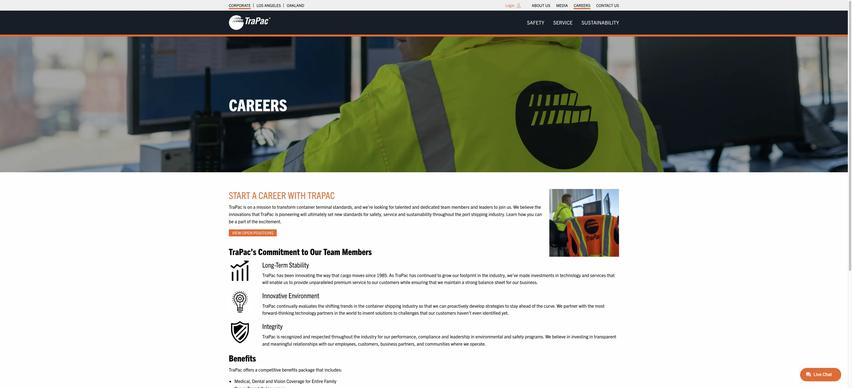 Task type: locate. For each thing, give the bounding box(es) containing it.
industry up customers,
[[361, 334, 377, 339]]

competitive
[[259, 367, 281, 372]]

environmental
[[476, 334, 503, 339]]

1 horizontal spatial we
[[546, 334, 551, 339]]

trapac inside the trapac continually evaluates the shifting trends in the container shipping industry so that we can proactively develop strategies to stay ahead of the curve. we partner with the most forward-thinking technology partners in the world to invent solutions to challenges that our customers haven't even identified yet.
[[262, 303, 276, 309]]

careers inside menu bar
[[574, 3, 591, 8]]

industry up challenges
[[402, 303, 418, 309]]

0 vertical spatial is
[[243, 204, 246, 210]]

1 vertical spatial service
[[353, 280, 366, 285]]

service
[[554, 19, 573, 26]]

0 horizontal spatial throughout
[[332, 334, 353, 339]]

technology down evaluates
[[295, 310, 316, 316]]

2 us from the left
[[614, 3, 619, 8]]

2 vertical spatial with
[[319, 341, 327, 347]]

with
[[288, 189, 306, 201], [579, 303, 587, 309], [319, 341, 327, 347]]

business.
[[520, 280, 538, 285]]

transform
[[277, 204, 296, 210]]

stability
[[289, 260, 309, 269]]

long-term stability
[[262, 260, 309, 269]]

2 has from the left
[[410, 272, 416, 278]]

and left services
[[582, 272, 590, 278]]

operate.
[[470, 341, 486, 347]]

trapac down integrity
[[262, 334, 276, 339]]

menu bar
[[529, 1, 622, 9], [523, 17, 624, 28]]

to left grow
[[438, 272, 442, 278]]

throughout inside trapac is recognized and respected throughout the industry for our performance, compliance and leadership in environmental and safety programs. we believe in investing in transparent and meaningful relationships with our employees, customers, business partners, and communities where we operate.
[[332, 334, 353, 339]]

respected
[[311, 334, 331, 339]]

trapac up enable on the left
[[262, 272, 276, 278]]

a up on
[[252, 189, 257, 201]]

1 horizontal spatial can
[[535, 211, 542, 217]]

1 vertical spatial customers
[[436, 310, 456, 316]]

and up standards at the bottom of the page
[[355, 204, 362, 210]]

be
[[229, 219, 234, 224]]

with down respected
[[319, 341, 327, 347]]

you
[[527, 211, 534, 217]]

1 vertical spatial technology
[[295, 310, 316, 316]]

us
[[546, 3, 551, 8], [614, 3, 619, 8]]

will left ultimately
[[301, 211, 307, 217]]

0 horizontal spatial industry
[[361, 334, 377, 339]]

1 horizontal spatial service
[[384, 211, 397, 217]]

1 vertical spatial industry
[[361, 334, 377, 339]]

1 horizontal spatial container
[[366, 303, 384, 309]]

shipping down leaders
[[472, 211, 488, 217]]

has up ensuring on the bottom
[[410, 272, 416, 278]]

0 horizontal spatial service
[[353, 280, 366, 285]]

part
[[238, 219, 246, 224]]

a right be
[[235, 219, 237, 224]]

0 horizontal spatial has
[[277, 272, 284, 278]]

1 horizontal spatial of
[[532, 303, 536, 309]]

we down leadership
[[464, 341, 469, 347]]

believe inside trapac is on a mission to transform container terminal standards, and we're looking for talented and dedicated team members and leaders to join us. we believe the innovations that trapac is pioneering will ultimately set new standards for safety, service and sustainability throughout the port shipping industry. learn how you can be a part of the excitement.
[[520, 204, 534, 210]]

safety link
[[523, 17, 549, 28]]

we right us.
[[514, 204, 519, 210]]

0 vertical spatial industry
[[402, 303, 418, 309]]

us inside about us link
[[546, 3, 551, 8]]

sustainability link
[[577, 17, 624, 28]]

container
[[297, 204, 315, 210], [366, 303, 384, 309]]

that down continued
[[429, 280, 437, 285]]

of right part
[[247, 219, 251, 224]]

0 horizontal spatial believe
[[520, 204, 534, 210]]

and left vision
[[266, 379, 273, 384]]

us inside contact us link
[[614, 3, 619, 8]]

our
[[453, 272, 459, 278], [372, 280, 379, 285], [513, 280, 519, 285], [429, 310, 435, 316], [384, 334, 391, 339], [328, 341, 334, 347]]

cargo
[[341, 272, 351, 278]]

includes:
[[325, 367, 342, 372]]

that
[[252, 211, 260, 217], [332, 272, 340, 278], [607, 272, 615, 278], [429, 280, 437, 285], [425, 303, 432, 309], [420, 310, 428, 316], [316, 367, 324, 372]]

contact us
[[597, 3, 619, 8]]

coverage
[[287, 379, 305, 384]]

recognized
[[281, 334, 302, 339]]

integrity
[[262, 322, 283, 331]]

and left meaningful
[[262, 341, 270, 347]]

develop
[[470, 303, 485, 309]]

innovative environment
[[262, 291, 320, 300]]

services
[[591, 272, 606, 278]]

has up enable on the left
[[277, 272, 284, 278]]

1 horizontal spatial careers
[[574, 3, 591, 8]]

been
[[285, 272, 294, 278]]

throughout up employees,
[[332, 334, 353, 339]]

customers
[[380, 280, 400, 285], [436, 310, 456, 316]]

we
[[438, 280, 443, 285], [433, 303, 439, 309], [464, 341, 469, 347]]

of inside the trapac continually evaluates the shifting trends in the container shipping industry so that we can proactively develop strategies to stay ahead of the curve. we partner with the most forward-thinking technology partners in the world to invent solutions to challenges that our customers haven't even identified yet.
[[532, 303, 536, 309]]

0 vertical spatial technology
[[560, 272, 581, 278]]

0 vertical spatial careers
[[574, 3, 591, 8]]

menu bar containing about us
[[529, 1, 622, 9]]

2 vertical spatial we
[[464, 341, 469, 347]]

technology inside trapac has been innovating the way that cargo moves since 1985. as trapac has continued to grow our footprint in the industry, we've made investments in technology and services that will enable us to provide unparalleled premium service to our customers while ensuring that we maintain a strong balance sheet for our business.
[[560, 272, 581, 278]]

we inside trapac is recognized and respected throughout the industry for our performance, compliance and leadership in environmental and safety programs. we believe in investing in transparent and meaningful relationships with our employees, customers, business partners, and communities where we operate.
[[464, 341, 469, 347]]

with right partner
[[579, 303, 587, 309]]

1 vertical spatial container
[[366, 303, 384, 309]]

can inside the trapac continually evaluates the shifting trends in the container shipping industry so that we can proactively develop strategies to stay ahead of the curve. we partner with the most forward-thinking technology partners in the world to invent solutions to challenges that our customers haven't even identified yet.
[[440, 303, 447, 309]]

1 horizontal spatial believe
[[552, 334, 566, 339]]

is
[[243, 204, 246, 210], [275, 211, 278, 217], [277, 334, 280, 339]]

we're
[[363, 204, 373, 210]]

of right ahead
[[532, 303, 536, 309]]

1 vertical spatial menu bar
[[523, 17, 624, 28]]

can inside trapac is on a mission to transform container terminal standards, and we're looking for talented and dedicated team members and leaders to join us. we believe the innovations that trapac is pioneering will ultimately set new standards for safety, service and sustainability throughout the port shipping industry. learn how you can be a part of the excitement.
[[535, 211, 542, 217]]

1 horizontal spatial has
[[410, 272, 416, 278]]

0 vertical spatial throughout
[[433, 211, 454, 217]]

throughout down team
[[433, 211, 454, 217]]

sustainability
[[582, 19, 619, 26]]

in left investing at the right of the page
[[567, 334, 571, 339]]

0 horizontal spatial with
[[288, 189, 306, 201]]

trapac
[[308, 189, 335, 201], [229, 204, 242, 210], [261, 211, 274, 217], [262, 272, 276, 278], [395, 272, 409, 278], [262, 303, 276, 309], [262, 334, 276, 339], [229, 367, 242, 372]]

container inside trapac is on a mission to transform container terminal standards, and we're looking for talented and dedicated team members and leaders to join us. we believe the innovations that trapac is pioneering will ultimately set new standards for safety, service and sustainability throughout the port shipping industry. learn how you can be a part of the excitement.
[[297, 204, 315, 210]]

trends
[[341, 303, 353, 309]]

evaluates
[[299, 303, 317, 309]]

we right the programs.
[[546, 334, 551, 339]]

we inside trapac is on a mission to transform container terminal standards, and we're looking for talented and dedicated team members and leaders to join us. we believe the innovations that trapac is pioneering will ultimately set new standards for safety, service and sustainability throughout the port shipping industry. learn how you can be a part of the excitement.
[[514, 204, 519, 210]]

in
[[478, 272, 481, 278], [556, 272, 559, 278], [354, 303, 358, 309], [335, 310, 338, 316], [471, 334, 475, 339], [567, 334, 571, 339], [590, 334, 593, 339]]

0 vertical spatial will
[[301, 211, 307, 217]]

our down the 'since'
[[372, 280, 379, 285]]

can
[[535, 211, 542, 217], [440, 303, 447, 309]]

benefits
[[229, 353, 256, 363]]

technology left services
[[560, 272, 581, 278]]

for down we've
[[507, 280, 512, 285]]

0 vertical spatial customers
[[380, 280, 400, 285]]

the
[[535, 204, 541, 210], [455, 211, 462, 217], [252, 219, 258, 224], [316, 272, 322, 278], [482, 272, 489, 278], [318, 303, 324, 309], [359, 303, 365, 309], [537, 303, 543, 309], [588, 303, 594, 309], [339, 310, 345, 316], [354, 334, 360, 339]]

yet.
[[502, 310, 509, 316]]

0 vertical spatial shipping
[[472, 211, 488, 217]]

menu bar down careers link
[[523, 17, 624, 28]]

0 vertical spatial can
[[535, 211, 542, 217]]

talented
[[395, 204, 411, 210]]

1 vertical spatial can
[[440, 303, 447, 309]]

service down moves
[[353, 280, 366, 285]]

we
[[514, 204, 519, 210], [546, 334, 551, 339]]

positions
[[254, 231, 274, 236]]

is up meaningful
[[277, 334, 280, 339]]

us right about
[[546, 3, 551, 8]]

0 horizontal spatial will
[[262, 280, 269, 285]]

0 horizontal spatial we
[[514, 204, 519, 210]]

service link
[[549, 17, 577, 28]]

1 horizontal spatial technology
[[560, 272, 581, 278]]

2 vertical spatial is
[[277, 334, 280, 339]]

customers,
[[358, 341, 380, 347]]

to right solutions
[[394, 310, 398, 316]]

is left on
[[243, 204, 246, 210]]

us right contact
[[614, 3, 619, 8]]

the inside trapac is recognized and respected throughout the industry for our performance, compliance and leadership in environmental and safety programs. we believe in investing in transparent and meaningful relationships with our employees, customers, business partners, and communities where we operate.
[[354, 334, 360, 339]]

investments
[[531, 272, 555, 278]]

1 horizontal spatial will
[[301, 211, 307, 217]]

we inside trapac has been innovating the way that cargo moves since 1985. as trapac has continued to grow our footprint in the industry, we've made investments in technology and services that will enable us to provide unparalleled premium service to our customers while ensuring that we maintain a strong balance sheet for our business.
[[438, 280, 443, 285]]

1 horizontal spatial us
[[614, 3, 619, 8]]

environment
[[289, 291, 320, 300]]

0 vertical spatial container
[[297, 204, 315, 210]]

thinking
[[279, 310, 294, 316]]

challenges
[[399, 310, 419, 316]]

throughout inside trapac is on a mission to transform container terminal standards, and we're looking for talented and dedicated team members and leaders to join us. we believe the innovations that trapac is pioneering will ultimately set new standards for safety, service and sustainability throughout the port shipping industry. learn how you can be a part of the excitement.
[[433, 211, 454, 217]]

medical,
[[235, 379, 251, 384]]

can left the proactively
[[440, 303, 447, 309]]

trapac up terminal
[[308, 189, 335, 201]]

join
[[499, 204, 506, 210]]

that right services
[[607, 272, 615, 278]]

us for about us
[[546, 3, 551, 8]]

0 horizontal spatial can
[[440, 303, 447, 309]]

to left join
[[494, 204, 498, 210]]

can right you
[[535, 211, 542, 217]]

programs.
[[525, 334, 545, 339]]

corporate link
[[229, 1, 251, 9]]

1 us from the left
[[546, 3, 551, 8]]

believe left investing at the right of the page
[[552, 334, 566, 339]]

our right challenges
[[429, 310, 435, 316]]

to down the 'since'
[[367, 280, 371, 285]]

standards,
[[333, 204, 353, 210]]

1 horizontal spatial with
[[319, 341, 327, 347]]

is inside trapac is recognized and respected throughout the industry for our performance, compliance and leadership in environmental and safety programs. we believe in investing in transparent and meaningful relationships with our employees, customers, business partners, and communities where we operate.
[[277, 334, 280, 339]]

is for on
[[243, 204, 246, 210]]

for up business
[[378, 334, 383, 339]]

shipping up solutions
[[385, 303, 401, 309]]

1 horizontal spatial industry
[[402, 303, 418, 309]]

1 vertical spatial shipping
[[385, 303, 401, 309]]

sheet
[[495, 280, 506, 285]]

partner
[[564, 303, 578, 309]]

contact
[[597, 3, 614, 8]]

trapac up forward- at the left bottom of page
[[262, 303, 276, 309]]

trapac offers a competitive benefits package that includes:
[[229, 367, 342, 372]]

1 horizontal spatial throughout
[[433, 211, 454, 217]]

0 horizontal spatial shipping
[[385, 303, 401, 309]]

industry inside trapac is recognized and respected throughout the industry for our performance, compliance and leadership in environmental and safety programs. we believe in investing in transparent and meaningful relationships with our employees, customers, business partners, and communities where we operate.
[[361, 334, 377, 339]]

we down grow
[[438, 280, 443, 285]]

our up business
[[384, 334, 391, 339]]

medical, dental and vision coverage for entire family
[[235, 379, 337, 384]]

1 vertical spatial will
[[262, 280, 269, 285]]

1 vertical spatial throughout
[[332, 334, 353, 339]]

we right so
[[433, 303, 439, 309]]

0 vertical spatial menu bar
[[529, 1, 622, 9]]

container up ultimately
[[297, 204, 315, 210]]

and down talented
[[398, 211, 406, 217]]

partners,
[[399, 341, 416, 347]]

0 horizontal spatial customers
[[380, 280, 400, 285]]

standards
[[344, 211, 363, 217]]

a right on
[[253, 204, 256, 210]]

0 vertical spatial we
[[438, 280, 443, 285]]

1 vertical spatial careers
[[229, 94, 287, 115]]

0 horizontal spatial us
[[546, 3, 551, 8]]

start a career with trapac
[[229, 189, 335, 201]]

corporate image
[[229, 15, 271, 30]]

proactively
[[448, 303, 469, 309]]

1 vertical spatial we
[[433, 303, 439, 309]]

will inside trapac is on a mission to transform container terminal standards, and we're looking for talented and dedicated team members and leaders to join us. we believe the innovations that trapac is pioneering will ultimately set new standards for safety, service and sustainability throughout the port shipping industry. learn how you can be a part of the excitement.
[[301, 211, 307, 217]]

1 vertical spatial we
[[546, 334, 551, 339]]

1 vertical spatial with
[[579, 303, 587, 309]]

for inside trapac has been innovating the way that cargo moves since 1985. as trapac has continued to grow our footprint in the industry, we've made investments in technology and services that will enable us to provide unparalleled premium service to our customers while ensuring that we maintain a strong balance sheet for our business.
[[507, 280, 512, 285]]

contact us link
[[597, 1, 619, 9]]

set
[[328, 211, 334, 217]]

service down looking
[[384, 211, 397, 217]]

0 vertical spatial service
[[384, 211, 397, 217]]

trapac's commitment to our team members
[[229, 246, 372, 257]]

0 vertical spatial of
[[247, 219, 251, 224]]

will
[[301, 211, 307, 217], [262, 280, 269, 285]]

provide
[[294, 280, 308, 285]]

service inside trapac is on a mission to transform container terminal standards, and we're looking for talented and dedicated team members and leaders to join us. we believe the innovations that trapac is pioneering will ultimately set new standards for safety, service and sustainability throughout the port shipping industry. learn how you can be a part of the excitement.
[[384, 211, 397, 217]]

careers link
[[574, 1, 591, 9]]

1985.
[[377, 272, 388, 278]]

is up the 'excitement.'
[[275, 211, 278, 217]]

believe up you
[[520, 204, 534, 210]]

will left enable on the left
[[262, 280, 269, 285]]

1 vertical spatial believe
[[552, 334, 566, 339]]

to right world
[[358, 310, 362, 316]]

0 vertical spatial we
[[514, 204, 519, 210]]

about us link
[[532, 1, 551, 9]]

since
[[366, 272, 376, 278]]

1 vertical spatial of
[[532, 303, 536, 309]]

about
[[532, 3, 545, 8]]

0 horizontal spatial of
[[247, 219, 251, 224]]

partners
[[317, 310, 334, 316]]

menu bar up service
[[529, 1, 622, 9]]

for
[[389, 204, 394, 210], [364, 211, 369, 217], [507, 280, 512, 285], [378, 334, 383, 339], [306, 379, 311, 384]]

1 horizontal spatial customers
[[436, 310, 456, 316]]

0 horizontal spatial technology
[[295, 310, 316, 316]]

0 horizontal spatial container
[[297, 204, 315, 210]]

2 horizontal spatial with
[[579, 303, 587, 309]]

that down on
[[252, 211, 260, 217]]

a left strong on the bottom of the page
[[462, 280, 465, 285]]

with inside the trapac continually evaluates the shifting trends in the container shipping industry so that we can proactively develop strategies to stay ahead of the curve. we partner with the most forward-thinking technology partners in the world to invent solutions to challenges that our customers haven't even identified yet.
[[579, 303, 587, 309]]

1 horizontal spatial shipping
[[472, 211, 488, 217]]

customers down as
[[380, 280, 400, 285]]

container up invent
[[366, 303, 384, 309]]

with up transform
[[288, 189, 306, 201]]

throughout
[[433, 211, 454, 217], [332, 334, 353, 339]]

way
[[324, 272, 331, 278]]

with inside trapac is recognized and respected throughout the industry for our performance, compliance and leadership in environmental and safety programs. we believe in investing in transparent and meaningful relationships with our employees, customers, business partners, and communities where we operate.
[[319, 341, 327, 347]]

0 vertical spatial believe
[[520, 204, 534, 210]]

shipping
[[472, 211, 488, 217], [385, 303, 401, 309]]

technology
[[560, 272, 581, 278], [295, 310, 316, 316]]

shipping inside trapac is on a mission to transform container terminal standards, and we're looking for talented and dedicated team members and leaders to join us. we believe the innovations that trapac is pioneering will ultimately set new standards for safety, service and sustainability throughout the port shipping industry. learn how you can be a part of the excitement.
[[472, 211, 488, 217]]

world
[[346, 310, 357, 316]]

customers down the proactively
[[436, 310, 456, 316]]

0 horizontal spatial careers
[[229, 94, 287, 115]]

while
[[401, 280, 411, 285]]



Task type: vqa. For each thing, say whether or not it's contained in the screenshot.
the Sep 30, 2020 associated with THE
no



Task type: describe. For each thing, give the bounding box(es) containing it.
and left safety
[[504, 334, 512, 339]]

our up maintain
[[453, 272, 459, 278]]

for down we're on the left bottom of the page
[[364, 211, 369, 217]]

is for recognized
[[277, 334, 280, 339]]

and inside trapac has been innovating the way that cargo moves since 1985. as trapac has continued to grow our footprint in the industry, we've made investments in technology and services that will enable us to provide unparalleled premium service to our customers while ensuring that we maintain a strong balance sheet for our business.
[[582, 272, 590, 278]]

menu bar containing safety
[[523, 17, 624, 28]]

commitment
[[258, 246, 300, 257]]

trapac has been innovating the way that cargo moves since 1985. as trapac has continued to grow our footprint in the industry, we've made investments in technology and services that will enable us to provide unparalleled premium service to our customers while ensuring that we maintain a strong balance sheet for our business.
[[262, 272, 615, 285]]

service inside trapac has been innovating the way that cargo moves since 1985. as trapac has continued to grow our footprint in the industry, we've made investments in technology and services that will enable us to provide unparalleled premium service to our customers while ensuring that we maintain a strong balance sheet for our business.
[[353, 280, 366, 285]]

trapac inside trapac is recognized and respected throughout the industry for our performance, compliance and leadership in environmental and safety programs. we believe in investing in transparent and meaningful relationships with our employees, customers, business partners, and communities where we operate.
[[262, 334, 276, 339]]

for right looking
[[389, 204, 394, 210]]

los angeles
[[257, 3, 281, 8]]

customers inside trapac has been innovating the way that cargo moves since 1985. as trapac has continued to grow our footprint in the industry, we've made investments in technology and services that will enable us to provide unparalleled premium service to our customers while ensuring that we maintain a strong balance sheet for our business.
[[380, 280, 400, 285]]

about us
[[532, 3, 551, 8]]

that right so
[[425, 303, 432, 309]]

and down compliance in the bottom of the page
[[417, 341, 424, 347]]

learn
[[507, 211, 517, 217]]

investing
[[572, 334, 589, 339]]

trapac continually evaluates the shifting trends in the container shipping industry so that we can proactively develop strategies to stay ahead of the curve. we partner with the most forward-thinking technology partners in the world to invent solutions to challenges that our customers haven't even identified yet.
[[262, 303, 605, 316]]

terminal
[[316, 204, 332, 210]]

enable
[[270, 280, 283, 285]]

for left the entire
[[306, 379, 311, 384]]

communities
[[425, 341, 450, 347]]

safety
[[527, 19, 545, 26]]

will inside trapac has been innovating the way that cargo moves since 1985. as trapac has continued to grow our footprint in the industry, we've made investments in technology and services that will enable us to provide unparalleled premium service to our customers while ensuring that we maintain a strong balance sheet for our business.
[[262, 280, 269, 285]]

1 vertical spatial is
[[275, 211, 278, 217]]

login
[[506, 3, 515, 8]]

a right offers
[[255, 367, 258, 372]]

term
[[276, 260, 288, 269]]

sustainability
[[407, 211, 432, 217]]

to right us
[[289, 280, 293, 285]]

we've
[[508, 272, 518, 278]]

los angeles link
[[257, 1, 281, 9]]

media link
[[557, 1, 568, 9]]

start
[[229, 189, 250, 201]]

innovations
[[229, 211, 251, 217]]

looking
[[374, 204, 388, 210]]

that right way
[[332, 272, 340, 278]]

our down respected
[[328, 341, 334, 347]]

industry,
[[490, 272, 506, 278]]

0 vertical spatial with
[[288, 189, 306, 201]]

us.
[[507, 204, 513, 210]]

we inside the trapac continually evaluates the shifting trends in the container shipping industry so that we can proactively develop strategies to stay ahead of the curve. we partner with the most forward-thinking technology partners in the world to invent solutions to challenges that our customers haven't even identified yet.
[[433, 303, 439, 309]]

transparent
[[594, 334, 617, 339]]

1 has from the left
[[277, 272, 284, 278]]

to left stay
[[506, 303, 509, 309]]

and up relationships
[[303, 334, 310, 339]]

trapac up while
[[395, 272, 409, 278]]

in up operate.
[[471, 334, 475, 339]]

shipping inside the trapac continually evaluates the shifting trends in the container shipping industry so that we can proactively develop strategies to stay ahead of the curve. we partner with the most forward-thinking technology partners in the world to invent solutions to challenges that our customers haven't even identified yet.
[[385, 303, 401, 309]]

entire
[[312, 379, 323, 384]]

trapac is recognized and respected throughout the industry for our performance, compliance and leadership in environmental and safety programs. we believe in investing in transparent and meaningful relationships with our employees, customers, business partners, and communities where we operate.
[[262, 334, 617, 347]]

members
[[452, 204, 470, 210]]

us for contact us
[[614, 3, 619, 8]]

team
[[441, 204, 451, 210]]

trapac up the 'excitement.'
[[261, 211, 274, 217]]

how
[[519, 211, 526, 217]]

to left 'our'
[[302, 246, 308, 257]]

light image
[[517, 3, 521, 8]]

benefits
[[282, 367, 298, 372]]

solutions
[[376, 310, 393, 316]]

members
[[342, 246, 372, 257]]

our down we've
[[513, 280, 519, 285]]

dedicated
[[421, 204, 440, 210]]

most
[[595, 303, 605, 309]]

oakland link
[[287, 1, 304, 9]]

container inside the trapac continually evaluates the shifting trends in the container shipping industry so that we can proactively develop strategies to stay ahead of the curve. we partner with the most forward-thinking technology partners in the world to invent solutions to challenges that our customers haven't even identified yet.
[[366, 303, 384, 309]]

open
[[242, 231, 253, 236]]

for inside trapac is recognized and respected throughout the industry for our performance, compliance and leadership in environmental and safety programs. we believe in investing in transparent and meaningful relationships with our employees, customers, business partners, and communities where we operate.
[[378, 334, 383, 339]]

career
[[259, 189, 286, 201]]

that down so
[[420, 310, 428, 316]]

trapac left offers
[[229, 367, 242, 372]]

that inside trapac is on a mission to transform container terminal standards, and we're looking for talented and dedicated team members and leaders to join us. we believe the innovations that trapac is pioneering will ultimately set new standards for safety, service and sustainability throughout the port shipping industry. learn how you can be a part of the excitement.
[[252, 211, 260, 217]]

believe inside trapac is recognized and respected throughout the industry for our performance, compliance and leadership in environmental and safety programs. we believe in investing in transparent and meaningful relationships with our employees, customers, business partners, and communities where we operate.
[[552, 334, 566, 339]]

meaningful
[[271, 341, 292, 347]]

strategies
[[486, 303, 505, 309]]

business
[[381, 341, 397, 347]]

and up sustainability at the bottom
[[412, 204, 420, 210]]

package
[[299, 367, 315, 372]]

balance
[[479, 280, 494, 285]]

unparalleled
[[309, 280, 333, 285]]

industry inside the trapac continually evaluates the shifting trends in the container shipping industry so that we can proactively develop strategies to stay ahead of the curve. we partner with the most forward-thinking technology partners in the world to invent solutions to challenges that our customers haven't even identified yet.
[[402, 303, 418, 309]]

new
[[335, 211, 342, 217]]

shifting
[[325, 303, 340, 309]]

on
[[247, 204, 252, 210]]

we inside trapac is recognized and respected throughout the industry for our performance, compliance and leadership in environmental and safety programs. we believe in investing in transparent and meaningful relationships with our employees, customers, business partners, and communities where we operate.
[[546, 334, 551, 339]]

in down shifting
[[335, 310, 338, 316]]

in up balance
[[478, 272, 481, 278]]

mission
[[257, 204, 271, 210]]

industry.
[[489, 211, 506, 217]]

team
[[324, 246, 340, 257]]

technology inside the trapac continually evaluates the shifting trends in the container shipping industry so that we can proactively develop strategies to stay ahead of the curve. we partner with the most forward-thinking technology partners in the world to invent solutions to challenges that our customers haven't even identified yet.
[[295, 310, 316, 316]]

a inside trapac has been innovating the way that cargo moves since 1985. as trapac has continued to grow our footprint in the industry, we've made investments in technology and services that will enable us to provide unparalleled premium service to our customers while ensuring that we maintain a strong balance sheet for our business.
[[462, 280, 465, 285]]

pioneering
[[279, 211, 300, 217]]

in right investments
[[556, 272, 559, 278]]

customers inside the trapac continually evaluates the shifting trends in the container shipping industry so that we can proactively develop strategies to stay ahead of the curve. we partner with the most forward-thinking technology partners in the world to invent solutions to challenges that our customers haven't even identified yet.
[[436, 310, 456, 316]]

and left leaders
[[471, 204, 478, 210]]

view open positions link
[[229, 230, 277, 237]]

safety,
[[370, 211, 383, 217]]

made
[[520, 272, 530, 278]]

grow
[[443, 272, 452, 278]]

media
[[557, 3, 568, 8]]

where
[[451, 341, 463, 347]]

view
[[232, 231, 241, 236]]

compliance
[[418, 334, 441, 339]]

innovative
[[262, 291, 287, 300]]

leadership
[[450, 334, 470, 339]]

trapac's
[[229, 246, 257, 257]]

start a career with trapac main content
[[223, 189, 625, 388]]

trapac up innovations
[[229, 204, 242, 210]]

premium
[[334, 280, 352, 285]]

oakland
[[287, 3, 304, 8]]

that up the entire
[[316, 367, 324, 372]]

view open positions
[[232, 231, 274, 236]]

haven't
[[457, 310, 472, 316]]

to right mission
[[272, 204, 276, 210]]

in up world
[[354, 303, 358, 309]]

footprint
[[460, 272, 477, 278]]

excitement.
[[259, 219, 282, 224]]

in right investing at the right of the page
[[590, 334, 593, 339]]

of inside trapac is on a mission to transform container terminal standards, and we're looking for talented and dedicated team members and leaders to join us. we believe the innovations that trapac is pioneering will ultimately set new standards for safety, service and sustainability throughout the port shipping industry. learn how you can be a part of the excitement.
[[247, 219, 251, 224]]

curve. we
[[544, 303, 563, 309]]

stay
[[510, 303, 518, 309]]

and up communities
[[442, 334, 449, 339]]

relationships
[[293, 341, 318, 347]]

ultimately
[[308, 211, 327, 217]]

corporate
[[229, 3, 251, 8]]

our inside the trapac continually evaluates the shifting trends in the container shipping industry so that we can proactively develop strategies to stay ahead of the curve. we partner with the most forward-thinking technology partners in the world to invent solutions to challenges that our customers haven't even identified yet.
[[429, 310, 435, 316]]



